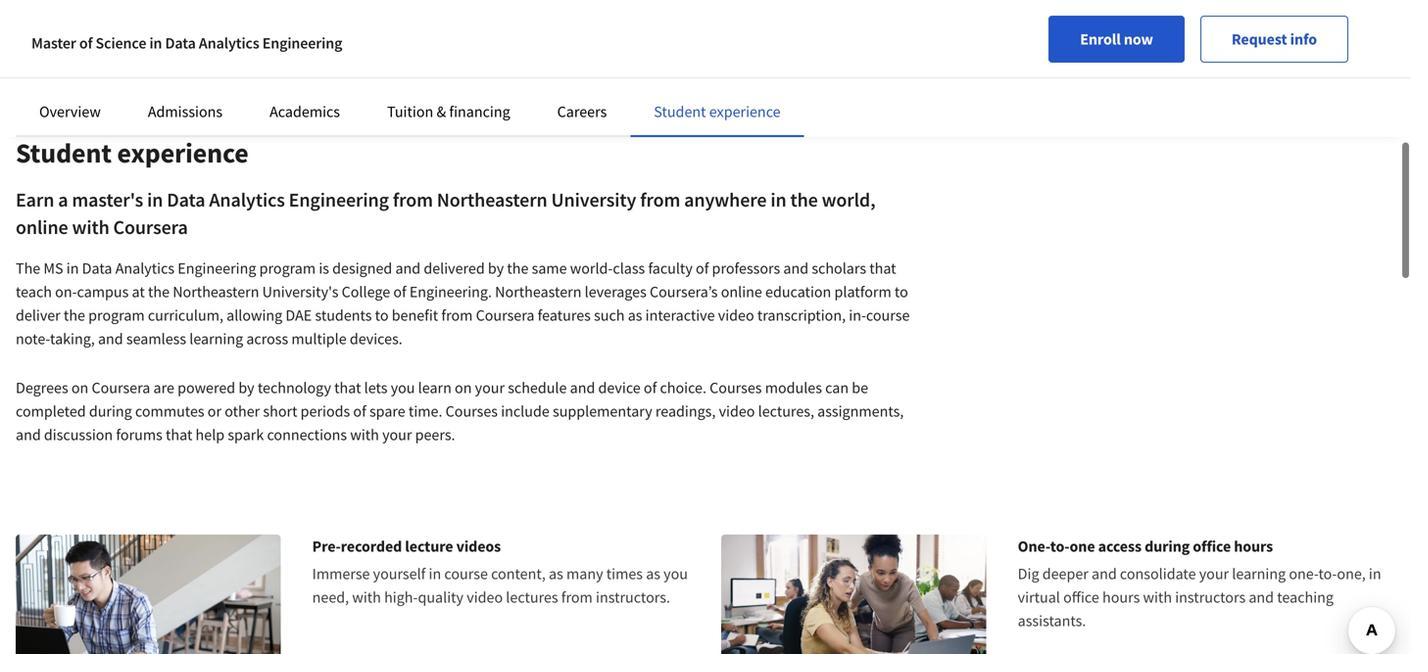 Task type: describe. For each thing, give the bounding box(es) containing it.
online inside 'earn a master's in data analytics engineering from northeastern university from anywhere in the world, online with coursera'
[[16, 215, 68, 240]]

0 horizontal spatial to-
[[1051, 537, 1070, 557]]

northeastern down same
[[495, 282, 582, 302]]

teaching
[[1278, 588, 1334, 608]]

1 horizontal spatial to
[[895, 282, 909, 302]]

one
[[1070, 537, 1096, 557]]

0 vertical spatial student experience
[[654, 102, 781, 122]]

now
[[1124, 29, 1154, 49]]

academics link
[[270, 102, 340, 122]]

are
[[153, 378, 174, 398]]

1 on from the left
[[71, 378, 89, 398]]

features
[[538, 306, 591, 325]]

1 vertical spatial student experience
[[16, 136, 249, 170]]

northeastern up curriculum,
[[173, 282, 259, 302]]

forums
[[116, 425, 163, 445]]

campus
[[77, 282, 129, 302]]

other
[[225, 402, 260, 422]]

on-
[[55, 282, 77, 302]]

request info button
[[1201, 16, 1349, 63]]

of up coursera's
[[696, 259, 709, 278]]

by inside degrees on coursera are powered by technology that lets you learn on your schedule and device of choice. courses modules can be completed during commutes or other short periods of spare time. courses include supplementary readings, video lectures, assignments, and discussion forums that help spark connections with your peers.
[[239, 378, 255, 398]]

in inside one-to-one access during office hours dig deeper and consolidate your learning one-to-one, in virtual office hours with instructors and teaching assistants.
[[1369, 565, 1382, 584]]

tuition & financing
[[387, 102, 510, 122]]

learn
[[418, 378, 452, 398]]

1 horizontal spatial experience
[[710, 102, 781, 122]]

learning inside the ms in data analytics engineering program is designed and delivered by the same world-class faculty of professors and scholars that teach on-campus at the northeastern university's college of engineering. northeastern leverages coursera's online education platform to deliver the program curriculum, allowing dae students to benefit from coursera features such as interactive video transcription, in-course note-taking, and seamless learning across multiple devices.
[[189, 329, 243, 349]]

tuition & financing link
[[387, 102, 510, 122]]

1 vertical spatial office
[[1064, 588, 1100, 608]]

in inside the ms in data analytics engineering program is designed and delivered by the same world-class faculty of professors and scholars that teach on-campus at the northeastern university's college of engineering. northeastern leverages coursera's online education platform to deliver the program curriculum, allowing dae students to benefit from coursera features such as interactive video transcription, in-course note-taking, and seamless learning across multiple devices.
[[66, 259, 79, 278]]

and right designed
[[396, 259, 421, 278]]

and up "education"
[[784, 259, 809, 278]]

class
[[613, 259, 645, 278]]

many
[[567, 565, 603, 584]]

pre-
[[312, 537, 341, 557]]

teach
[[16, 282, 52, 302]]

0 horizontal spatial hours
[[1103, 588, 1140, 608]]

with inside one-to-one access during office hours dig deeper and consolidate your learning one-to-one, in virtual office hours with instructors and teaching assistants.
[[1144, 588, 1173, 608]]

instructors.
[[596, 588, 670, 608]]

times
[[607, 565, 643, 584]]

master's
[[72, 188, 143, 212]]

&
[[437, 102, 446, 122]]

be
[[852, 378, 869, 398]]

delivered
[[424, 259, 485, 278]]

world,
[[822, 188, 876, 212]]

coursera inside the ms in data analytics engineering program is designed and delivered by the same world-class faculty of professors and scholars that teach on-campus at the northeastern university's college of engineering. northeastern leverages coursera's online education platform to deliver the program curriculum, allowing dae students to benefit from coursera features such as interactive video transcription, in-course note-taking, and seamless learning across multiple devices.
[[476, 306, 535, 325]]

education
[[766, 282, 832, 302]]

supplementary
[[553, 402, 653, 422]]

yourself
[[373, 565, 426, 584]]

a
[[58, 188, 68, 212]]

request info
[[1232, 29, 1318, 49]]

lecture
[[405, 537, 453, 557]]

commutes
[[135, 402, 205, 422]]

info
[[1291, 29, 1318, 49]]

university's
[[262, 282, 339, 302]]

recorded
[[341, 537, 402, 557]]

high-
[[384, 588, 418, 608]]

devices.
[[350, 329, 403, 349]]

videos
[[456, 537, 501, 557]]

across
[[246, 329, 288, 349]]

leverages
[[585, 282, 647, 302]]

instructors
[[1176, 588, 1246, 608]]

the right at
[[148, 282, 170, 302]]

assignments,
[[818, 402, 904, 422]]

engineering for science
[[262, 33, 342, 53]]

online inside the ms in data analytics engineering program is designed and delivered by the same world-class faculty of professors and scholars that teach on-campus at the northeastern university's college of engineering. northeastern leverages coursera's online education platform to deliver the program curriculum, allowing dae students to benefit from coursera features such as interactive video transcription, in-course note-taking, and seamless learning across multiple devices.
[[721, 282, 763, 302]]

in-
[[849, 306, 867, 325]]

at
[[132, 282, 145, 302]]

1 vertical spatial student
[[16, 136, 112, 170]]

discussion
[[44, 425, 113, 445]]

seamless
[[126, 329, 186, 349]]

by inside the ms in data analytics engineering program is designed and delivered by the same world-class faculty of professors and scholars that teach on-campus at the northeastern university's college of engineering. northeastern leverages coursera's online education platform to deliver the program curriculum, allowing dae students to benefit from coursera features such as interactive video transcription, in-course note-taking, and seamless learning across multiple devices.
[[488, 259, 504, 278]]

in right master's
[[147, 188, 163, 212]]

interactive
[[646, 306, 715, 325]]

same
[[532, 259, 567, 278]]

request
[[1232, 29, 1288, 49]]

from inside pre-recorded lecture videos immerse yourself in course content, as many times as you need, with high-quality video lectures from instructors.
[[562, 588, 593, 608]]

help
[[196, 425, 225, 445]]

with inside degrees on coursera are powered by technology that lets you learn on your schedule and device of choice. courses modules can be completed during commutes or other short periods of spare time. courses include supplementary readings, video lectures, assignments, and discussion forums that help spark connections with your peers.
[[350, 425, 379, 445]]

you inside degrees on coursera are powered by technology that lets you learn on your schedule and device of choice. courses modules can be completed during commutes or other short periods of spare time. courses include supplementary readings, video lectures, assignments, and discussion forums that help spark connections with your peers.
[[391, 378, 415, 398]]

completed
[[16, 402, 86, 422]]

enroll now button
[[1049, 16, 1185, 63]]

lets
[[364, 378, 388, 398]]

0 horizontal spatial as
[[549, 565, 564, 584]]

and left teaching
[[1249, 588, 1275, 608]]

analytics for master's
[[209, 188, 285, 212]]

designed
[[333, 259, 392, 278]]

admissions
[[148, 102, 223, 122]]

world-
[[570, 259, 613, 278]]

engineering inside the ms in data analytics engineering program is designed and delivered by the same world-class faculty of professors and scholars that teach on-campus at the northeastern university's college of engineering. northeastern leverages coursera's online education platform to deliver the program curriculum, allowing dae students to benefit from coursera features such as interactive video transcription, in-course note-taking, and seamless learning across multiple devices.
[[178, 259, 256, 278]]

data for master's
[[167, 188, 205, 212]]

deliver
[[16, 306, 61, 325]]

deeper
[[1043, 565, 1089, 584]]

coursera inside degrees on coursera are powered by technology that lets you learn on your schedule and device of choice. courses modules can be completed during commutes or other short periods of spare time. courses include supplementary readings, video lectures, assignments, and discussion forums that help spark connections with your peers.
[[92, 378, 150, 398]]

can
[[826, 378, 849, 398]]

peers.
[[415, 425, 455, 445]]

the inside 'earn a master's in data analytics engineering from northeastern university from anywhere in the world, online with coursera'
[[791, 188, 818, 212]]

college
[[342, 282, 390, 302]]

professors
[[712, 259, 781, 278]]

tuition
[[387, 102, 434, 122]]

and up supplementary
[[570, 378, 595, 398]]

video inside the ms in data analytics engineering program is designed and delivered by the same world-class faculty of professors and scholars that teach on-campus at the northeastern university's college of engineering. northeastern leverages coursera's online education platform to deliver the program curriculum, allowing dae students to benefit from coursera features such as interactive video transcription, in-course note-taking, and seamless learning across multiple devices.
[[718, 306, 754, 325]]

0 horizontal spatial program
[[88, 306, 145, 325]]

quality
[[418, 588, 464, 608]]

spare
[[370, 402, 406, 422]]

engineering.
[[410, 282, 492, 302]]

as inside the ms in data analytics engineering program is designed and delivered by the same world-class faculty of professors and scholars that teach on-campus at the northeastern university's college of engineering. northeastern leverages coursera's online education platform to deliver the program curriculum, allowing dae students to benefit from coursera features such as interactive video transcription, in-course note-taking, and seamless learning across multiple devices.
[[628, 306, 643, 325]]

and right taking,
[[98, 329, 123, 349]]

overview
[[39, 102, 101, 122]]

dig
[[1018, 565, 1040, 584]]

data inside the ms in data analytics engineering program is designed and delivered by the same world-class faculty of professors and scholars that teach on-campus at the northeastern university's college of engineering. northeastern leverages coursera's online education platform to deliver the program curriculum, allowing dae students to benefit from coursera features such as interactive video transcription, in-course note-taking, and seamless learning across multiple devices.
[[82, 259, 112, 278]]

course inside pre-recorded lecture videos immerse yourself in course content, as many times as you need, with high-quality video lectures from instructors.
[[445, 565, 488, 584]]

transcription,
[[758, 306, 846, 325]]

earn
[[16, 188, 54, 212]]

readings,
[[656, 402, 716, 422]]

0 vertical spatial hours
[[1234, 537, 1274, 557]]

video inside degrees on coursera are powered by technology that lets you learn on your schedule and device of choice. courses modules can be completed during commutes or other short periods of spare time. courses include supplementary readings, video lectures, assignments, and discussion forums that help spark connections with your peers.
[[719, 402, 755, 422]]

ms
[[44, 259, 63, 278]]

1 horizontal spatial student
[[654, 102, 706, 122]]

allowing
[[227, 306, 283, 325]]

one,
[[1338, 565, 1366, 584]]



Task type: vqa. For each thing, say whether or not it's contained in the screenshot.
Do I Ever Need To Appear At The Lsu Campus For Lsu Online Programs?
no



Task type: locate. For each thing, give the bounding box(es) containing it.
northeastern up delivered
[[437, 188, 548, 212]]

0 vertical spatial during
[[89, 402, 132, 422]]

schedule
[[508, 378, 567, 398]]

as right times at the bottom
[[646, 565, 661, 584]]

1 vertical spatial during
[[1145, 537, 1190, 557]]

student
[[654, 102, 706, 122], [16, 136, 112, 170]]

1 horizontal spatial your
[[475, 378, 505, 398]]

0 horizontal spatial student
[[16, 136, 112, 170]]

1 horizontal spatial hours
[[1234, 537, 1274, 557]]

technology
[[258, 378, 331, 398]]

0 horizontal spatial course
[[445, 565, 488, 584]]

coursera's
[[650, 282, 718, 302]]

analytics inside the ms in data analytics engineering program is designed and delivered by the same world-class faculty of professors and scholars that teach on-campus at the northeastern university's college of engineering. northeastern leverages coursera's online education platform to deliver the program curriculum, allowing dae students to benefit from coursera features such as interactive video transcription, in-course note-taking, and seamless learning across multiple devices.
[[115, 259, 175, 278]]

1 vertical spatial engineering
[[289, 188, 389, 212]]

master of science in data analytics engineering
[[31, 33, 342, 53]]

1 vertical spatial to
[[375, 306, 389, 325]]

1 vertical spatial courses
[[446, 402, 498, 422]]

0 vertical spatial courses
[[710, 378, 762, 398]]

periods
[[301, 402, 350, 422]]

2 vertical spatial that
[[166, 425, 193, 445]]

data right master's
[[167, 188, 205, 212]]

video left lectures,
[[719, 402, 755, 422]]

your inside one-to-one access during office hours dig deeper and consolidate your learning one-to-one, in virtual office hours with instructors and teaching assistants.
[[1200, 565, 1229, 584]]

in right science
[[149, 33, 162, 53]]

that up the platform
[[870, 259, 897, 278]]

student experience
[[654, 102, 781, 122], [16, 136, 249, 170]]

0 vertical spatial online
[[16, 215, 68, 240]]

such
[[594, 306, 625, 325]]

from up delivered
[[393, 188, 433, 212]]

2 vertical spatial coursera
[[92, 378, 150, 398]]

0 horizontal spatial your
[[382, 425, 412, 445]]

0 horizontal spatial by
[[239, 378, 255, 398]]

enroll
[[1081, 29, 1121, 49]]

experience up anywhere
[[710, 102, 781, 122]]

2 vertical spatial engineering
[[178, 259, 256, 278]]

to up devices.
[[375, 306, 389, 325]]

university
[[552, 188, 637, 212]]

0 vertical spatial learning
[[189, 329, 243, 349]]

short
[[263, 402, 298, 422]]

course down the platform
[[867, 306, 910, 325]]

data up campus
[[82, 259, 112, 278]]

0 vertical spatial student
[[654, 102, 706, 122]]

coursera inside 'earn a master's in data analytics engineering from northeastern university from anywhere in the world, online with coursera'
[[113, 215, 188, 240]]

that left lets on the left
[[334, 378, 361, 398]]

or
[[208, 402, 222, 422]]

scholars
[[812, 259, 867, 278]]

student experience up anywhere
[[654, 102, 781, 122]]

learning left one-
[[1233, 565, 1286, 584]]

engineering inside 'earn a master's in data analytics engineering from northeastern university from anywhere in the world, online with coursera'
[[289, 188, 389, 212]]

engineering up curriculum,
[[178, 259, 256, 278]]

admissions link
[[148, 102, 223, 122]]

you up 'instructors.'
[[664, 565, 688, 584]]

0 vertical spatial you
[[391, 378, 415, 398]]

time.
[[409, 402, 443, 422]]

course inside the ms in data analytics engineering program is designed and delivered by the same world-class faculty of professors and scholars that teach on-campus at the northeastern university's college of engineering. northeastern leverages coursera's online education platform to deliver the program curriculum, allowing dae students to benefit from coursera features such as interactive video transcription, in-course note-taking, and seamless learning across multiple devices.
[[867, 306, 910, 325]]

0 horizontal spatial during
[[89, 402, 132, 422]]

platform
[[835, 282, 892, 302]]

1 vertical spatial analytics
[[209, 188, 285, 212]]

2 vertical spatial your
[[1200, 565, 1229, 584]]

engineering up is
[[289, 188, 389, 212]]

as right 'such' at the left
[[628, 306, 643, 325]]

degrees on coursera are powered by technology that lets you learn on your schedule and device of choice. courses modules can be completed during commutes or other short periods of spare time. courses include supplementary readings, video lectures, assignments, and discussion forums that help spark connections with your peers.
[[16, 378, 904, 445]]

1 horizontal spatial program
[[259, 259, 316, 278]]

lectures,
[[758, 402, 815, 422]]

1 vertical spatial by
[[239, 378, 255, 398]]

from left anywhere
[[640, 188, 681, 212]]

your up include
[[475, 378, 505, 398]]

1 vertical spatial that
[[334, 378, 361, 398]]

access
[[1099, 537, 1142, 557]]

on right the learn
[[455, 378, 472, 398]]

you right lets on the left
[[391, 378, 415, 398]]

is
[[319, 259, 329, 278]]

engineering up academics
[[262, 33, 342, 53]]

course
[[867, 306, 910, 325], [445, 565, 488, 584]]

2 vertical spatial analytics
[[115, 259, 175, 278]]

program down campus
[[88, 306, 145, 325]]

experience
[[710, 102, 781, 122], [117, 136, 249, 170]]

of right device
[[644, 378, 657, 398]]

immerse
[[312, 565, 370, 584]]

with down spare at the left bottom of page
[[350, 425, 379, 445]]

experience down admissions
[[117, 136, 249, 170]]

1 horizontal spatial you
[[664, 565, 688, 584]]

of up benefit
[[393, 282, 407, 302]]

in inside pre-recorded lecture videos immerse yourself in course content, as many times as you need, with high-quality video lectures from instructors.
[[429, 565, 441, 584]]

0 vertical spatial that
[[870, 259, 897, 278]]

online down professors
[[721, 282, 763, 302]]

multiple
[[292, 329, 347, 349]]

coursera left features
[[476, 306, 535, 325]]

courses right choice.
[[710, 378, 762, 398]]

and
[[396, 259, 421, 278], [784, 259, 809, 278], [98, 329, 123, 349], [570, 378, 595, 398], [16, 425, 41, 445], [1092, 565, 1117, 584], [1249, 588, 1275, 608]]

hours
[[1234, 537, 1274, 557], [1103, 588, 1140, 608]]

by up the other
[[239, 378, 255, 398]]

in up quality
[[429, 565, 441, 584]]

include
[[501, 402, 550, 422]]

choice.
[[660, 378, 707, 398]]

careers link
[[557, 102, 607, 122]]

student right the "careers" link
[[654, 102, 706, 122]]

0 vertical spatial to-
[[1051, 537, 1070, 557]]

courses up peers.
[[446, 402, 498, 422]]

hours down consolidate
[[1103, 588, 1140, 608]]

0 vertical spatial office
[[1193, 537, 1231, 557]]

enroll now
[[1081, 29, 1154, 49]]

1 vertical spatial program
[[88, 306, 145, 325]]

in
[[149, 33, 162, 53], [147, 188, 163, 212], [771, 188, 787, 212], [66, 259, 79, 278], [429, 565, 441, 584], [1369, 565, 1382, 584]]

coursera down master's
[[113, 215, 188, 240]]

0 horizontal spatial online
[[16, 215, 68, 240]]

0 vertical spatial course
[[867, 306, 910, 325]]

during up the forums at left bottom
[[89, 402, 132, 422]]

from inside the ms in data analytics engineering program is designed and delivered by the same world-class faculty of professors and scholars that teach on-campus at the northeastern university's college of engineering. northeastern leverages coursera's online education platform to deliver the program curriculum, allowing dae students to benefit from coursera features such as interactive video transcription, in-course note-taking, and seamless learning across multiple devices.
[[442, 306, 473, 325]]

in right one,
[[1369, 565, 1382, 584]]

data for science
[[165, 33, 196, 53]]

with left high-
[[352, 588, 381, 608]]

video down professors
[[718, 306, 754, 325]]

financing
[[449, 102, 510, 122]]

as left 'many'
[[549, 565, 564, 584]]

2 horizontal spatial your
[[1200, 565, 1229, 584]]

0 horizontal spatial student experience
[[16, 136, 249, 170]]

engineering
[[262, 33, 342, 53], [289, 188, 389, 212], [178, 259, 256, 278]]

from down engineering.
[[442, 306, 473, 325]]

to- up deeper
[[1051, 537, 1070, 557]]

to right the platform
[[895, 282, 909, 302]]

courses
[[710, 378, 762, 398], [446, 402, 498, 422]]

1 horizontal spatial on
[[455, 378, 472, 398]]

and down access
[[1092, 565, 1117, 584]]

0 vertical spatial to
[[895, 282, 909, 302]]

of right master
[[79, 33, 93, 53]]

degrees
[[16, 378, 68, 398]]

virtual
[[1018, 588, 1061, 608]]

1 vertical spatial video
[[719, 402, 755, 422]]

curriculum,
[[148, 306, 223, 325]]

analytics for science
[[199, 33, 259, 53]]

content,
[[491, 565, 546, 584]]

that inside the ms in data analytics engineering program is designed and delivered by the same world-class faculty of professors and scholars that teach on-campus at the northeastern university's college of engineering. northeastern leverages coursera's online education platform to deliver the program curriculum, allowing dae students to benefit from coursera features such as interactive video transcription, in-course note-taking, and seamless learning across multiple devices.
[[870, 259, 897, 278]]

0 vertical spatial your
[[475, 378, 505, 398]]

1 horizontal spatial during
[[1145, 537, 1190, 557]]

1 horizontal spatial by
[[488, 259, 504, 278]]

one-
[[1290, 565, 1319, 584]]

the
[[16, 259, 40, 278]]

2 on from the left
[[455, 378, 472, 398]]

video inside pre-recorded lecture videos immerse yourself in course content, as many times as you need, with high-quality video lectures from instructors.
[[467, 588, 503, 608]]

1 vertical spatial course
[[445, 565, 488, 584]]

benefit
[[392, 306, 438, 325]]

1 vertical spatial your
[[382, 425, 412, 445]]

learning down curriculum,
[[189, 329, 243, 349]]

hours up instructors
[[1234, 537, 1274, 557]]

from down 'many'
[[562, 588, 593, 608]]

northeastern
[[437, 188, 548, 212], [173, 282, 259, 302], [495, 282, 582, 302]]

video down "content,"
[[467, 588, 503, 608]]

by right delivered
[[488, 259, 504, 278]]

the ms in data analytics engineering program is designed and delivered by the same world-class faculty of professors and scholars that teach on-campus at the northeastern university's college of engineering. northeastern leverages coursera's online education platform to deliver the program curriculum, allowing dae students to benefit from coursera features such as interactive video transcription, in-course note-taking, and seamless learning across multiple devices.
[[16, 259, 910, 349]]

taking,
[[50, 329, 95, 349]]

from
[[393, 188, 433, 212], [640, 188, 681, 212], [442, 306, 473, 325], [562, 588, 593, 608]]

1 horizontal spatial courses
[[710, 378, 762, 398]]

during inside degrees on coursera are powered by technology that lets you learn on your schedule and device of choice. courses modules can be completed during commutes or other short periods of spare time. courses include supplementary readings, video lectures, assignments, and discussion forums that help spark connections with your peers.
[[89, 402, 132, 422]]

powered
[[178, 378, 235, 398]]

to- up teaching
[[1319, 565, 1338, 584]]

1 horizontal spatial that
[[334, 378, 361, 398]]

online
[[16, 215, 68, 240], [721, 282, 763, 302]]

0 horizontal spatial to
[[375, 306, 389, 325]]

one-
[[1018, 537, 1051, 557]]

0 horizontal spatial on
[[71, 378, 89, 398]]

1 horizontal spatial learning
[[1233, 565, 1286, 584]]

1 vertical spatial online
[[721, 282, 763, 302]]

connections
[[267, 425, 347, 445]]

of left spare at the left bottom of page
[[353, 402, 366, 422]]

student down the overview link
[[16, 136, 112, 170]]

the
[[791, 188, 818, 212], [507, 259, 529, 278], [148, 282, 170, 302], [64, 306, 85, 325]]

with inside 'earn a master's in data analytics engineering from northeastern university from anywhere in the world, online with coursera'
[[72, 215, 109, 240]]

on
[[71, 378, 89, 398], [455, 378, 472, 398]]

0 vertical spatial engineering
[[262, 33, 342, 53]]

need,
[[312, 588, 349, 608]]

your down spare at the left bottom of page
[[382, 425, 412, 445]]

1 horizontal spatial course
[[867, 306, 910, 325]]

coursera left are
[[92, 378, 150, 398]]

the left 'world,'
[[791, 188, 818, 212]]

your up instructors
[[1200, 565, 1229, 584]]

spark
[[228, 425, 264, 445]]

during inside one-to-one access during office hours dig deeper and consolidate your learning one-to-one, in virtual office hours with instructors and teaching assistants.
[[1145, 537, 1190, 557]]

1 vertical spatial to-
[[1319, 565, 1338, 584]]

science
[[96, 33, 146, 53]]

2 horizontal spatial as
[[646, 565, 661, 584]]

1 vertical spatial experience
[[117, 136, 249, 170]]

1 horizontal spatial online
[[721, 282, 763, 302]]

1 horizontal spatial student experience
[[654, 102, 781, 122]]

anywhere
[[684, 188, 767, 212]]

data
[[165, 33, 196, 53], [167, 188, 205, 212], [82, 259, 112, 278]]

academics
[[270, 102, 340, 122]]

northeastern inside 'earn a master's in data analytics engineering from northeastern university from anywhere in the world, online with coursera'
[[437, 188, 548, 212]]

0 horizontal spatial you
[[391, 378, 415, 398]]

you inside pre-recorded lecture videos immerse yourself in course content, as many times as you need, with high-quality video lectures from instructors.
[[664, 565, 688, 584]]

that down commutes
[[166, 425, 193, 445]]

0 horizontal spatial that
[[166, 425, 193, 445]]

0 vertical spatial data
[[165, 33, 196, 53]]

1 vertical spatial hours
[[1103, 588, 1140, 608]]

in right anywhere
[[771, 188, 787, 212]]

0 vertical spatial by
[[488, 259, 504, 278]]

0 vertical spatial analytics
[[199, 33, 259, 53]]

during
[[89, 402, 132, 422], [1145, 537, 1190, 557]]

with down master's
[[72, 215, 109, 240]]

1 vertical spatial learning
[[1233, 565, 1286, 584]]

learning inside one-to-one access during office hours dig deeper and consolidate your learning one-to-one, in virtual office hours with instructors and teaching assistants.
[[1233, 565, 1286, 584]]

office down deeper
[[1064, 588, 1100, 608]]

during up consolidate
[[1145, 537, 1190, 557]]

1 vertical spatial you
[[664, 565, 688, 584]]

engineering for master's
[[289, 188, 389, 212]]

0 vertical spatial program
[[259, 259, 316, 278]]

0 horizontal spatial experience
[[117, 136, 249, 170]]

the up taking,
[[64, 306, 85, 325]]

1 horizontal spatial office
[[1193, 537, 1231, 557]]

1 horizontal spatial to-
[[1319, 565, 1338, 584]]

on up completed
[[71, 378, 89, 398]]

2 vertical spatial video
[[467, 588, 503, 608]]

lectures
[[506, 588, 558, 608]]

0 horizontal spatial courses
[[446, 402, 498, 422]]

program
[[259, 259, 316, 278], [88, 306, 145, 325]]

1 vertical spatial coursera
[[476, 306, 535, 325]]

student experience up master's
[[16, 136, 249, 170]]

course down videos
[[445, 565, 488, 584]]

office
[[1193, 537, 1231, 557], [1064, 588, 1100, 608]]

0 vertical spatial experience
[[710, 102, 781, 122]]

analytics
[[199, 33, 259, 53], [209, 188, 285, 212], [115, 259, 175, 278]]

learning
[[189, 329, 243, 349], [1233, 565, 1286, 584]]

0 vertical spatial coursera
[[113, 215, 188, 240]]

program up university's
[[259, 259, 316, 278]]

0 vertical spatial video
[[718, 306, 754, 325]]

2 vertical spatial data
[[82, 259, 112, 278]]

in right ms
[[66, 259, 79, 278]]

pre-recorded lecture videos immerse yourself in course content, as many times as you need, with high-quality video lectures from instructors.
[[312, 537, 688, 608]]

office up instructors
[[1193, 537, 1231, 557]]

analytics inside 'earn a master's in data analytics engineering from northeastern university from anywhere in the world, online with coursera'
[[209, 188, 285, 212]]

2 horizontal spatial that
[[870, 259, 897, 278]]

assistants.
[[1018, 612, 1087, 631]]

0 horizontal spatial office
[[1064, 588, 1100, 608]]

with inside pre-recorded lecture videos immerse yourself in course content, as many times as you need, with high-quality video lectures from instructors.
[[352, 588, 381, 608]]

device
[[599, 378, 641, 398]]

students
[[315, 306, 372, 325]]

by
[[488, 259, 504, 278], [239, 378, 255, 398]]

data inside 'earn a master's in data analytics engineering from northeastern university from anywhere in the world, online with coursera'
[[167, 188, 205, 212]]

0 horizontal spatial learning
[[189, 329, 243, 349]]

student experience link
[[654, 102, 781, 122]]

with down consolidate
[[1144, 588, 1173, 608]]

data right science
[[165, 33, 196, 53]]

1 vertical spatial data
[[167, 188, 205, 212]]

online down earn
[[16, 215, 68, 240]]

the left same
[[507, 259, 529, 278]]

1 horizontal spatial as
[[628, 306, 643, 325]]

modules
[[765, 378, 822, 398]]

dae
[[286, 306, 312, 325]]

and down completed
[[16, 425, 41, 445]]

faculty
[[648, 259, 693, 278]]



